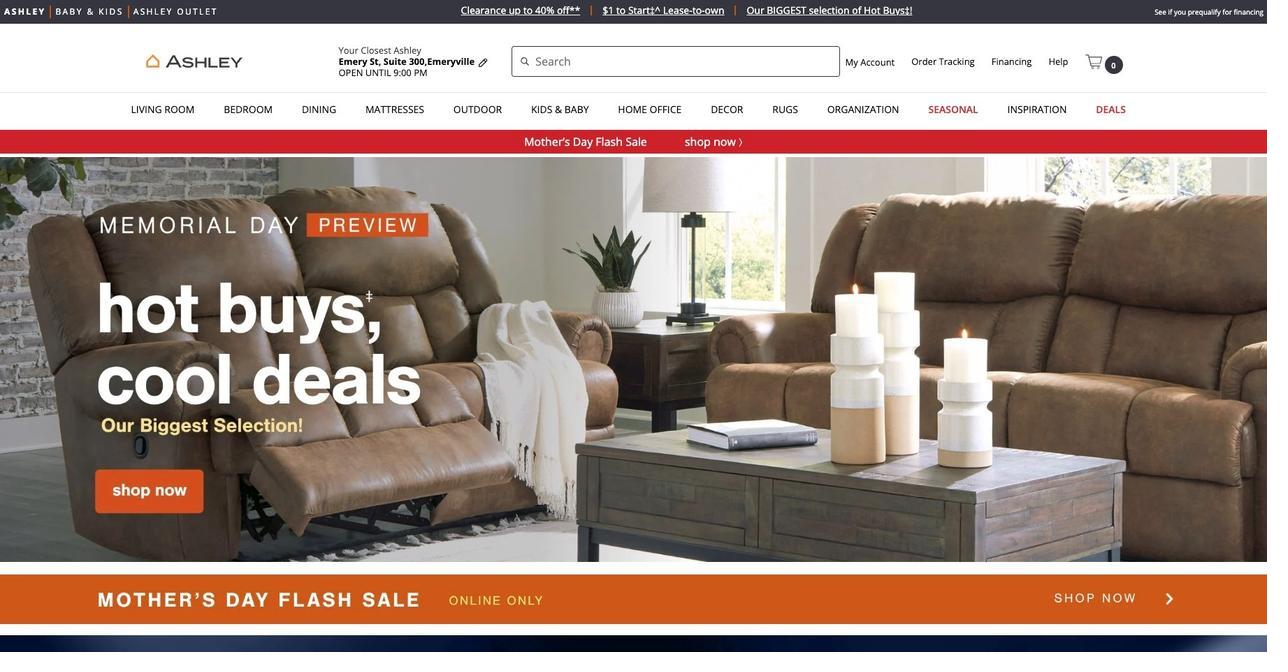 Task type: describe. For each thing, give the bounding box(es) containing it.
change location image
[[478, 57, 489, 68]]

memorial day sale image
[[0, 157, 1267, 563]]

search image
[[520, 56, 530, 70]]



Task type: locate. For each thing, give the bounding box(es) containing it.
main content
[[0, 157, 1267, 653]]

ashley image
[[141, 52, 248, 71]]

mother's day flash sale image
[[0, 575, 1267, 625]]

see if you prequalify image
[[0, 636, 1267, 653]]

None search field
[[512, 46, 840, 77]]

banner
[[0, 24, 1267, 127]]



Task type: vqa. For each thing, say whether or not it's contained in the screenshot.
$199.99 corresponding to $199.99 - $453.99
no



